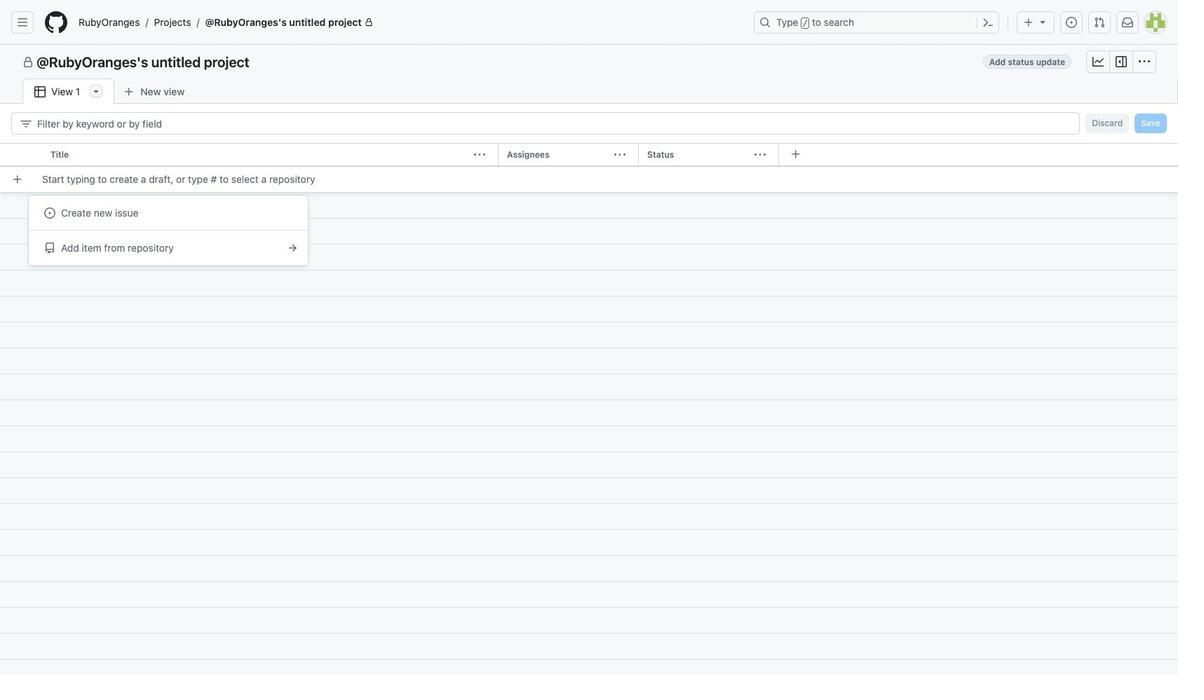Task type: describe. For each thing, give the bounding box(es) containing it.
issue opened image
[[1066, 17, 1077, 28]]

sc 9kayk9 0 image inside view filters region
[[20, 118, 32, 129]]

Filter by keyword or by field field
[[37, 113, 1068, 134]]

assignees column options image
[[614, 149, 626, 161]]

notifications image
[[1122, 17, 1134, 28]]

homepage image
[[45, 11, 67, 34]]

row down view filters region
[[0, 143, 1178, 167]]

command palette image
[[983, 17, 994, 28]]

sc 9kayk9 0 image inside project navigation
[[1093, 56, 1104, 67]]

1 column header from the left
[[42, 143, 504, 167]]

2 column header from the left
[[498, 143, 644, 167]]

Start typing to create a draft, or type hashtag to select a repository text field
[[28, 166, 1178, 192]]

title column options image
[[474, 149, 485, 161]]

view options for view 1 image
[[91, 86, 102, 97]]

triangle down image
[[1037, 16, 1049, 27]]

status column options image
[[755, 149, 766, 161]]

discovery suggestions list box
[[28, 195, 309, 267]]

create new item or add existing item image
[[12, 174, 23, 185]]

row down assignees column options icon
[[6, 166, 1178, 192]]

3 column header from the left
[[638, 143, 784, 167]]



Task type: locate. For each thing, give the bounding box(es) containing it.
sc 9kayk9 0 image inside discovery suggestions list box
[[44, 208, 55, 219]]

lock image
[[365, 18, 373, 27]]

git pull request image
[[1094, 17, 1105, 28]]

plus image
[[1023, 17, 1035, 28]]

tab list
[[22, 79, 216, 105]]

project navigation
[[0, 45, 1178, 79]]

list
[[73, 11, 746, 34]]

grid
[[0, 143, 1178, 675]]

sc 9kayk9 0 image
[[1116, 56, 1127, 67], [1139, 56, 1150, 67], [22, 57, 34, 68], [44, 208, 55, 219]]

row
[[0, 143, 1178, 167], [6, 166, 1178, 192]]

view filters region
[[11, 112, 1167, 135]]

add field image
[[791, 149, 802, 160]]

cell
[[0, 143, 42, 167]]

column header
[[42, 143, 504, 167], [498, 143, 644, 167], [638, 143, 784, 167]]

sc 9kayk9 0 image
[[1093, 56, 1104, 67], [34, 86, 46, 98], [20, 118, 32, 129], [287, 242, 298, 254], [44, 243, 55, 254]]

tab panel
[[0, 104, 1178, 675]]



Task type: vqa. For each thing, say whether or not it's contained in the screenshot.
Dogecoin special parameters link
no



